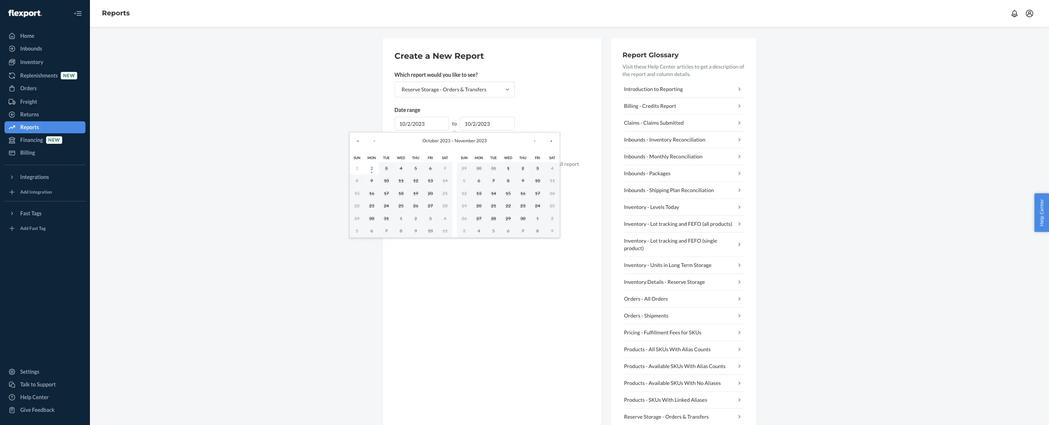 Task type: locate. For each thing, give the bounding box(es) containing it.
1 mon from the left
[[368, 156, 376, 160]]

fefo for (all
[[688, 221, 702, 227]]

october 4, 2023 element
[[400, 166, 402, 171]]

fast
[[20, 210, 30, 217], [29, 226, 38, 232]]

28 button up december 5, 2023 element
[[486, 212, 501, 225]]

29 left (utc).
[[462, 166, 467, 171]]

2 horizontal spatial 30 button
[[516, 212, 530, 225]]

center inside help center button
[[1039, 199, 1046, 215]]

31 button
[[486, 162, 501, 175], [379, 212, 394, 225]]

these
[[634, 63, 647, 70]]

2 wed from the left
[[504, 156, 512, 160]]

28
[[443, 203, 448, 209], [491, 216, 496, 221]]

1 sat from the left
[[442, 156, 448, 160]]

1 vertical spatial 31
[[384, 216, 389, 221]]

5 for october 5, 2023 element
[[415, 166, 417, 171]]

1 vertical spatial 13
[[476, 191, 482, 196]]

1 10/2/2023 from the left
[[400, 121, 425, 127]]

1 horizontal spatial 27 button
[[472, 212, 486, 225]]

2 fefo from the top
[[688, 238, 702, 244]]

1 horizontal spatial 21
[[491, 203, 496, 209]]

9 down october 26, 2023 element
[[415, 228, 417, 234]]

fefo inside inventory - lot tracking and fefo (single product)
[[688, 238, 702, 244]]

tracking down the today
[[659, 221, 678, 227]]

1 23 from the left
[[369, 203, 374, 209]]

27 button down october 20, 2023 element
[[423, 200, 438, 212]]

october 6, 2023 element
[[429, 166, 432, 171]]

1 horizontal spatial 18 button
[[545, 187, 560, 200]]

5 down november 28, 2023 element
[[492, 228, 495, 234]]

storage down would
[[421, 86, 439, 93]]

1 horizontal spatial 23 button
[[516, 200, 530, 212]]

12 down the fields
[[413, 178, 418, 184]]

visit
[[623, 63, 633, 70]]

3 down the october 27, 2023 element
[[429, 216, 432, 221]]

1 for 1 button over december 8, 2023 element
[[536, 216, 539, 221]]

21 button up november 28, 2023 element
[[486, 200, 501, 212]]

time
[[456, 168, 468, 175]]

inbounds for inbounds - monthly reconciliation
[[624, 153, 646, 160]]

30 button
[[472, 162, 486, 175], [365, 212, 379, 225], [516, 212, 530, 225]]

0 vertical spatial november 7, 2023 element
[[492, 178, 495, 184]]

29 button
[[457, 162, 472, 175], [350, 212, 365, 225], [501, 212, 516, 225]]

2 23 from the left
[[520, 203, 526, 209]]

wednesday element for 4
[[397, 156, 405, 160]]

7 up november 14, 2023 element
[[492, 178, 495, 184]]

1 tue from the left
[[383, 156, 390, 160]]

2 tracking from the top
[[659, 238, 678, 244]]

2 mon from the left
[[475, 156, 483, 160]]

12 for 'october 12, 2023' element
[[413, 178, 418, 184]]

and inside inventory - lot tracking and fefo (single product)
[[679, 238, 687, 244]]

1 horizontal spatial 12
[[462, 191, 467, 196]]

29 button up december 6, 2023 element at the bottom left
[[501, 212, 516, 225]]

november 2, 2023 element down october 26, 2023 element
[[415, 216, 417, 221]]

may
[[399, 161, 409, 167]]

2 for 2 button to the right of be
[[522, 166, 524, 171]]

0 horizontal spatial november 4, 2023 element
[[444, 216, 447, 221]]

2 tuesday element from the left
[[491, 156, 497, 160]]

1 horizontal spatial 18
[[550, 191, 555, 196]]

november 16, 2023 element
[[520, 191, 526, 196]]

billing
[[624, 103, 639, 109], [20, 150, 35, 156]]

october 20, 2023 element
[[428, 191, 433, 196]]

2 18 button from the left
[[545, 187, 560, 200]]

1 25 button from the left
[[394, 200, 409, 212]]

1 up "october 8, 2023" "element"
[[356, 166, 358, 171]]

add integration link
[[4, 186, 85, 198]]

11 button up october 18, 2023 element
[[394, 175, 409, 187]]

2 17 button from the left
[[530, 187, 545, 200]]

term
[[681, 262, 693, 268]]

0 vertical spatial october 30, 2023 element
[[476, 166, 482, 171]]

december 9, 2023 element
[[551, 228, 554, 234]]

1 vertical spatial alias
[[697, 363, 708, 370]]

1 horizontal spatial 19 button
[[457, 200, 472, 212]]

2 vertical spatial new
[[460, 161, 469, 167]]

0 vertical spatial 26
[[413, 203, 418, 209]]

give
[[20, 407, 31, 414]]

1 horizontal spatial 16
[[520, 191, 526, 196]]

0 vertical spatial reports link
[[102, 9, 130, 17]]

19
[[413, 191, 418, 196], [462, 203, 467, 209]]

1 sun from the left
[[354, 156, 361, 160]]

0 horizontal spatial tue
[[383, 156, 390, 160]]

november 15, 2023 element
[[506, 191, 511, 196]]

6 down (utc).
[[478, 178, 480, 184]]

all for orders
[[644, 296, 651, 302]]

open notifications image
[[1010, 9, 1019, 18]]

16 for october 16, 2023 element
[[369, 191, 374, 196]]

new for financing
[[48, 137, 60, 143]]

0 horizontal spatial november 6, 2023 element
[[371, 228, 373, 234]]

1 thu from the left
[[412, 156, 419, 160]]

24 for october 24, 2023 element
[[384, 203, 389, 209]]

4 down october 28, 2023 element on the top of the page
[[444, 216, 447, 221]]

2 25 button from the left
[[545, 200, 560, 212]]

1 horizontal spatial 14
[[491, 191, 496, 196]]

(utc).
[[469, 168, 483, 175]]

thu
[[412, 156, 419, 160], [520, 156, 527, 160]]

2 claims from the left
[[644, 120, 659, 126]]

monday element for 2
[[368, 156, 376, 160]]

settings
[[20, 369, 39, 375]]

are
[[419, 168, 427, 175]]

reserve storage - orders & transfers down products - skus with linked aliases
[[624, 414, 709, 420]]

november 2, 2023 element
[[522, 166, 524, 171], [415, 216, 417, 221]]

1 tuesday element from the left
[[383, 156, 390, 160]]

skus down orders - shipments button
[[689, 330, 702, 336]]

23 down october 16, 2023 element
[[369, 203, 374, 209]]

thursday element for 2
[[520, 156, 527, 160]]

1 horizontal spatial 13 button
[[472, 187, 486, 200]]

0 horizontal spatial 31
[[384, 216, 389, 221]]

1 wednesday element from the left
[[397, 156, 405, 160]]

23
[[369, 203, 374, 209], [520, 203, 526, 209]]

sunday element up october 1, 2023 element
[[354, 156, 361, 160]]

11 up november 18, 2023 element
[[550, 178, 555, 184]]

0 horizontal spatial fri
[[428, 156, 433, 160]]

november 9, 2023 element down october 26, 2023 element
[[415, 228, 417, 234]]

10 down the october 27, 2023 element
[[428, 228, 433, 234]]

1 horizontal spatial saturday element
[[549, 156, 555, 160]]

4 for the bottommost november 4, 2023 element
[[444, 216, 447, 221]]

october 2, 2023 element
[[371, 166, 373, 171]]

11 left december 3, 2023 element
[[443, 228, 448, 234]]

products for products - available skus with alias counts
[[624, 363, 645, 370]]

and inside 'visit these help center articles to get a description of the report and column details.'
[[647, 71, 656, 77]]

1 wed from the left
[[397, 156, 405, 160]]

2 available from the top
[[649, 380, 670, 387]]

2 vertical spatial reserve
[[624, 414, 643, 420]]

friday element
[[428, 156, 433, 160], [535, 156, 540, 160]]

1 horizontal spatial november 10, 2023 element
[[535, 178, 540, 184]]

tags
[[31, 210, 42, 217]]

lot down inventory - levels today
[[651, 221, 658, 227]]

billing for billing - credits report
[[624, 103, 639, 109]]

2 sunday element from the left
[[461, 156, 468, 160]]

- for orders - all orders
[[642, 296, 643, 302]]

1 horizontal spatial november 8, 2023 element
[[507, 178, 510, 184]]

- for inbounds - inventory reconciliation
[[647, 136, 649, 143]]

- down fulfillment
[[646, 346, 648, 353]]

wednesday element up be
[[504, 156, 512, 160]]

get
[[701, 63, 708, 70]]

- up inventory - units in long term storage
[[648, 238, 649, 244]]

transfers inside button
[[688, 414, 709, 420]]

reserve down products - skus with linked aliases
[[624, 414, 643, 420]]

13 button up november 20, 2023 element
[[472, 187, 486, 200]]

skus for products - available skus with alias counts
[[671, 363, 683, 370]]

november 28, 2023 element
[[491, 216, 496, 221]]

1 horizontal spatial friday element
[[535, 156, 540, 160]]

pricing - fulfillment fees for skus button
[[623, 325, 745, 342]]

products for products - skus with linked aliases
[[624, 397, 645, 403]]

1 horizontal spatial tuesday element
[[491, 156, 497, 160]]

today
[[666, 204, 679, 210]]

4 products from the top
[[624, 397, 645, 403]]

storage inside the reserve storage - orders & transfers button
[[644, 414, 662, 420]]

inbounds for inbounds
[[20, 45, 42, 52]]

saturday element
[[442, 156, 448, 160], [549, 156, 555, 160]]

0 vertical spatial billing
[[624, 103, 639, 109]]

november 14, 2023 element
[[491, 191, 496, 196]]

fri
[[428, 156, 433, 160], [535, 156, 540, 160]]

8 button down december 1, 2023 element at bottom right
[[530, 225, 545, 238]]

2 tue from the left
[[491, 156, 497, 160]]

date
[[395, 107, 406, 113]]

october 29, 2023 element
[[462, 166, 467, 171], [355, 216, 360, 221]]

1 sunday element from the left
[[354, 156, 361, 160]]

fri for 3
[[535, 156, 540, 160]]

0 horizontal spatial 12 button
[[409, 175, 423, 187]]

1 horizontal spatial 31
[[491, 166, 496, 171]]

1 18 from the left
[[399, 191, 404, 196]]

november 11, 2023 element
[[550, 178, 555, 184], [443, 228, 448, 234]]

25 button up december 2, 2023 'element'
[[545, 200, 560, 212]]

help center inside help center "link"
[[20, 394, 49, 401]]

fast inside dropdown button
[[20, 210, 30, 217]]

in
[[533, 161, 537, 167], [428, 168, 432, 175], [664, 262, 668, 268]]

november 22, 2023 element
[[506, 203, 511, 209]]

october 29, 2023 element down october 22, 2023 element
[[355, 216, 360, 221]]

reporting
[[660, 86, 683, 92]]

products
[[624, 346, 645, 353], [624, 363, 645, 370], [624, 380, 645, 387], [624, 397, 645, 403]]

december 1, 2023 element
[[536, 216, 539, 221]]

2 lot from the top
[[651, 238, 658, 244]]

returns link
[[4, 109, 85, 121]]

fast left tag
[[29, 226, 38, 232]]

0 horizontal spatial &
[[460, 86, 464, 93]]

22 up november 29, 2023 element
[[506, 203, 511, 209]]

october 18, 2023 element
[[399, 191, 404, 196]]

november 19, 2023 element
[[462, 203, 467, 209]]

counts
[[694, 346, 711, 353], [709, 363, 726, 370]]

claims down the billing - credits report
[[624, 120, 640, 126]]

add integration
[[20, 190, 52, 195]]

december 8, 2023 element
[[536, 228, 539, 234]]

1 monday element from the left
[[368, 156, 376, 160]]

‹
[[374, 138, 375, 144]]

14 button up november 21, 2023 element
[[486, 187, 501, 200]]

inbounds - shipping plan reconciliation button
[[623, 182, 745, 199]]

0 vertical spatial help
[[648, 63, 659, 70]]

create report
[[401, 144, 434, 150]]

help inside 'visit these help center articles to get a description of the report and column details.'
[[648, 63, 659, 70]]

november 1, 2023 element for 1 button to the right of information
[[507, 166, 510, 171]]

- inside 'button'
[[640, 103, 641, 109]]

report for create a new report
[[455, 51, 484, 61]]

2 15 button from the left
[[501, 187, 516, 200]]

0 horizontal spatial new
[[48, 137, 60, 143]]

october 17, 2023 element
[[384, 191, 389, 196]]

1 tracking from the top
[[659, 221, 678, 227]]

report inside 'button'
[[660, 103, 676, 109]]

november 2, 2023 element right be
[[522, 166, 524, 171]]

give feedback
[[20, 407, 55, 414]]

0 horizontal spatial 28 button
[[438, 200, 453, 212]]

23 for october 23, 2023 element
[[369, 203, 374, 209]]

returns
[[20, 111, 39, 118]]

(single
[[703, 238, 717, 244]]

for inside button
[[681, 330, 688, 336]]

november 21, 2023 element
[[491, 203, 496, 209]]

storage right term
[[694, 262, 712, 268]]

2 sun from the left
[[461, 156, 468, 160]]

fri up 'reports.'
[[535, 156, 540, 160]]

support
[[37, 382, 56, 388]]

1 vertical spatial november 1, 2023 element
[[400, 216, 402, 221]]

skus down "pricing - fulfillment fees for skus"
[[656, 346, 669, 353]]

for right the fees
[[681, 330, 688, 336]]

25 for the november 25, 2023 element
[[550, 203, 555, 209]]

1 vertical spatial fefo
[[688, 238, 702, 244]]

november 24, 2023 element
[[535, 203, 540, 209]]

23 up november 30, 2023 element
[[520, 203, 526, 209]]

2 thu from the left
[[520, 156, 527, 160]]

9
[[371, 178, 373, 184], [522, 178, 524, 184], [415, 228, 417, 234], [551, 228, 554, 234]]

2 up the december 9, 2023 element
[[551, 216, 554, 221]]

30 right time
[[476, 166, 482, 171]]

december 4, 2023 element
[[478, 228, 480, 234]]

november 1, 2023 element
[[507, 166, 510, 171], [400, 216, 402, 221]]

the
[[623, 71, 630, 77]]

november 7, 2023 element for "7" button underneath october 24, 2023 element
[[385, 228, 388, 234]]

november 8, 2023 element
[[507, 178, 510, 184], [400, 228, 402, 234]]

october 3, 2023 element
[[385, 166, 388, 171]]

2 inside it may take up to 2 hours for new information to be reflected in reports. all report time fields are in universal time (utc).
[[433, 161, 437, 167]]

november 6, 2023 element
[[478, 178, 480, 184], [371, 228, 373, 234]]

all up orders - shipments
[[644, 296, 651, 302]]

1 button
[[350, 162, 365, 175], [501, 162, 516, 175], [394, 212, 409, 225], [530, 212, 545, 225]]

december 5, 2023 element
[[492, 228, 495, 234]]

with for products - available skus with alias counts
[[684, 363, 696, 370]]

1 vertical spatial 20
[[476, 203, 482, 209]]

1 24 from the left
[[384, 203, 389, 209]]

1 16 from the left
[[369, 191, 374, 196]]

2 horizontal spatial reserve
[[668, 279, 686, 285]]

november 3, 2023 element
[[536, 166, 539, 171], [429, 216, 432, 221]]

2 friday element from the left
[[535, 156, 540, 160]]

4 for the top november 4, 2023 element
[[551, 166, 554, 171]]

1 add from the top
[[20, 190, 29, 195]]

1 15 from the left
[[355, 191, 360, 196]]

1 2023 from the left
[[440, 138, 451, 144]]

1 vertical spatial &
[[683, 414, 687, 420]]

available for products - available skus with no aliases
[[649, 380, 670, 387]]

lot up units
[[651, 238, 658, 244]]

december 2, 2023 element
[[551, 216, 554, 221]]

thursday element
[[412, 156, 419, 160], [520, 156, 527, 160]]

0 horizontal spatial 15 button
[[350, 187, 365, 200]]

reconciliation down the inbounds - packages button
[[681, 187, 714, 193]]

2
[[433, 161, 437, 167], [371, 166, 373, 171], [522, 166, 524, 171], [415, 216, 417, 221], [551, 216, 554, 221]]

2 wednesday element from the left
[[504, 156, 512, 160]]

1 17 from the left
[[384, 191, 389, 196]]

october 31, 2023 element
[[491, 166, 496, 171], [384, 216, 389, 221]]

6 for november 6, 2023 element for 6 button below october 23, 2023 element
[[371, 228, 373, 234]]

november 7, 2023 element
[[492, 178, 495, 184], [385, 228, 388, 234]]

1 horizontal spatial transfers
[[688, 414, 709, 420]]

transfers down see?
[[465, 86, 487, 93]]

11 button
[[394, 175, 409, 187], [545, 175, 560, 187], [438, 225, 453, 238]]

october 23, 2023 element
[[369, 203, 374, 209]]

1 horizontal spatial claims
[[644, 120, 659, 126]]

1 horizontal spatial 27
[[476, 216, 482, 221]]

11
[[399, 178, 404, 184], [550, 178, 555, 184], [443, 228, 448, 234]]

1 thursday element from the left
[[412, 156, 419, 160]]

november 4, 2023 element
[[551, 166, 554, 171], [444, 216, 447, 221]]

inbounds link
[[4, 43, 85, 55]]

wed up be
[[504, 156, 512, 160]]

and down inventory - lot tracking and fefo (all products) button
[[679, 238, 687, 244]]

november 18, 2023 element
[[550, 191, 555, 196]]

2 fri from the left
[[535, 156, 540, 160]]

create up may
[[401, 144, 417, 150]]

inbounds - shipping plan reconciliation
[[624, 187, 714, 193]]

- up orders - shipments
[[642, 296, 643, 302]]

packages
[[650, 170, 671, 177]]

storage inside inventory - units in long term storage button
[[694, 262, 712, 268]]

1 fri from the left
[[428, 156, 433, 160]]

new for replenishments
[[63, 73, 75, 79]]

to inside button
[[654, 86, 659, 92]]

22 button
[[350, 200, 365, 212], [501, 200, 516, 212]]

0 vertical spatial for
[[452, 161, 459, 167]]

monday element
[[368, 156, 376, 160], [475, 156, 483, 160]]

0 horizontal spatial 22
[[355, 203, 360, 209]]

- inside inventory - lot tracking and fefo (single product)
[[648, 238, 649, 244]]

counts for products - all skus with alias counts
[[694, 346, 711, 353]]

1 horizontal spatial reports
[[102, 9, 130, 17]]

alias up no
[[697, 363, 708, 370]]

1 available from the top
[[649, 363, 670, 370]]

1 horizontal spatial 29 button
[[457, 162, 472, 175]]

tracking inside inventory - lot tracking and fefo (single product)
[[659, 238, 678, 244]]

- for products - all skus with alias counts
[[646, 346, 648, 353]]

november 10, 2023 element
[[535, 178, 540, 184], [428, 228, 433, 234]]

inventory - lot tracking and fefo (single product)
[[624, 238, 717, 252]]

available for products - available skus with alias counts
[[649, 363, 670, 370]]

- for inbounds - shipping plan reconciliation
[[647, 187, 649, 193]]

2 for 2 button under october 26, 2023 element
[[415, 216, 417, 221]]

2 add from the top
[[20, 226, 29, 232]]

- for inventory - levels today
[[648, 204, 649, 210]]

open account menu image
[[1025, 9, 1034, 18]]

november 10, 2023 element down the october 27, 2023 element
[[428, 228, 433, 234]]

inventory - levels today
[[624, 204, 679, 210]]

new inside it may take up to 2 hours for new information to be reflected in reports. all report time fields are in universal time (utc).
[[460, 161, 469, 167]]

home link
[[4, 30, 85, 42]]

0 horizontal spatial wed
[[397, 156, 405, 160]]

2 25 from the left
[[550, 203, 555, 209]]

1 horizontal spatial 16 button
[[516, 187, 530, 200]]

17
[[384, 191, 389, 196], [535, 191, 540, 196]]

2 button up the october 9, 2023 element
[[365, 162, 379, 175]]

29 down october 22, 2023 element
[[355, 216, 360, 221]]

28 for october 28, 2023 element on the top of the page
[[443, 203, 448, 209]]

0 horizontal spatial 18
[[399, 191, 404, 196]]

1 22 from the left
[[355, 203, 360, 209]]

1 17 button from the left
[[379, 187, 394, 200]]

- right pricing
[[641, 330, 643, 336]]

20 for november 20, 2023 element
[[476, 203, 482, 209]]

7 down november 30, 2023 element
[[522, 228, 524, 234]]

products - available skus with no aliases
[[624, 380, 721, 387]]

6 down november 29, 2023 element
[[507, 228, 510, 234]]

10/2/2023 down range
[[400, 121, 425, 127]]

tuesday element
[[383, 156, 390, 160], [491, 156, 497, 160]]

1 products from the top
[[624, 346, 645, 353]]

0 vertical spatial 13
[[428, 178, 433, 184]]

lot inside inventory - lot tracking and fefo (single product)
[[651, 238, 658, 244]]

7 down october 24, 2023 element
[[385, 228, 388, 234]]

3 products from the top
[[624, 380, 645, 387]]

0 horizontal spatial 17 button
[[379, 187, 394, 200]]

1 fefo from the top
[[688, 221, 702, 227]]

7
[[444, 166, 447, 171], [492, 178, 495, 184], [385, 228, 388, 234], [522, 228, 524, 234]]

october 5, 2023 element
[[415, 166, 417, 171]]

- left shipping
[[647, 187, 649, 193]]

0 vertical spatial october 31, 2023 element
[[491, 166, 496, 171]]

thursday element up reflected
[[520, 156, 527, 160]]

mon up the october 2, 2023 'element'
[[368, 156, 376, 160]]

17 down october 10, 2023 element
[[384, 191, 389, 196]]

1 vertical spatial new
[[48, 137, 60, 143]]

24 button
[[379, 200, 394, 212], [530, 200, 545, 212]]

31 left be
[[491, 166, 496, 171]]

october 15, 2023 element
[[355, 191, 360, 196]]

october 7, 2023 element
[[444, 166, 447, 171]]

november 1, 2023 element for 1 button below october 25, 2023 element
[[400, 216, 402, 221]]

1 vertical spatial available
[[649, 380, 670, 387]]

introduction to reporting button
[[623, 81, 745, 98]]

create inside button
[[401, 144, 417, 150]]

31
[[491, 166, 496, 171], [384, 216, 389, 221]]

27
[[428, 203, 433, 209], [476, 216, 482, 221]]

2023 right november
[[476, 138, 487, 144]]

november
[[455, 138, 476, 144]]

14
[[443, 178, 448, 184], [491, 191, 496, 196]]

9 down the october 2, 2023 'element'
[[371, 178, 373, 184]]

close navigation image
[[73, 9, 82, 18]]

18 up the november 25, 2023 element
[[550, 191, 555, 196]]

2 thursday element from the left
[[520, 156, 527, 160]]

wed up may
[[397, 156, 405, 160]]

fees
[[670, 330, 680, 336]]

help inside "link"
[[20, 394, 31, 401]]

report
[[455, 51, 484, 61], [623, 51, 647, 59], [660, 103, 676, 109]]

billing inside 'button'
[[624, 103, 639, 109]]

13 for november 13, 2023 'element'
[[476, 191, 482, 196]]

6
[[429, 166, 432, 171], [478, 178, 480, 184], [371, 228, 373, 234], [507, 228, 510, 234]]

1 horizontal spatial new
[[63, 73, 75, 79]]

2 saturday element from the left
[[549, 156, 555, 160]]

october 8, 2023 element
[[356, 178, 358, 184]]

inventory up product)
[[624, 238, 647, 244]]

2 24 from the left
[[535, 203, 540, 209]]

0 horizontal spatial 16
[[369, 191, 374, 196]]

0 horizontal spatial 24 button
[[379, 200, 394, 212]]

november 9, 2023 element
[[522, 178, 524, 184], [415, 228, 417, 234]]

17 for october 17, 2023 element
[[384, 191, 389, 196]]

reconciliation down 'claims - claims submitted' button
[[673, 136, 706, 143]]

inventory details - reserve storage
[[624, 279, 705, 285]]

october 22, 2023 element
[[355, 203, 360, 209]]

to inside 'visit these help center articles to get a description of the report and column details.'
[[695, 63, 700, 70]]

1 25 from the left
[[399, 203, 404, 209]]

2 10/2/2023 from the left
[[465, 121, 490, 127]]

13 for the october 13, 2023 element
[[428, 178, 433, 184]]

sunday element
[[354, 156, 361, 160], [461, 156, 468, 160]]

november 1, 2023 element down october 25, 2023 element
[[400, 216, 402, 221]]

create for create report
[[401, 144, 417, 150]]

products - skus with linked aliases button
[[623, 392, 745, 409]]

to right talk
[[31, 382, 36, 388]]

a inside 'visit these help center articles to get a description of the report and column details.'
[[709, 63, 712, 70]]

10/2/2023
[[400, 121, 425, 127], [465, 121, 490, 127]]

1 saturday element from the left
[[442, 156, 448, 160]]

30 button up december 7, 2023 element
[[516, 212, 530, 225]]

0 horizontal spatial 27
[[428, 203, 433, 209]]

2 17 from the left
[[535, 191, 540, 196]]

1 vertical spatial reports link
[[4, 121, 85, 133]]

1 lot from the top
[[651, 221, 658, 227]]

october 11, 2023 element
[[399, 178, 404, 184]]

alias for products - all skus with alias counts
[[682, 346, 693, 353]]

center inside help center "link"
[[32, 394, 49, 401]]

2 18 from the left
[[550, 191, 555, 196]]

13 button
[[423, 175, 438, 187], [472, 187, 486, 200]]

freight link
[[4, 96, 85, 108]]

november 1, 2023 element left reflected
[[507, 166, 510, 171]]

orders - shipments
[[624, 313, 669, 319]]

1 vertical spatial in
[[428, 168, 432, 175]]

new up time
[[460, 161, 469, 167]]

1 vertical spatial reports
[[20, 124, 39, 130]]

27 down november 20, 2023 element
[[476, 216, 482, 221]]

5 for the bottommost november 5, 2023 element
[[356, 228, 358, 234]]

2 monday element from the left
[[475, 156, 483, 160]]

december 6, 2023 element
[[507, 228, 510, 234]]

add fast tag
[[20, 226, 46, 232]]

and down inventory - levels today button
[[679, 221, 687, 227]]

20 for october 20, 2023 element
[[428, 191, 433, 196]]

2 16 button from the left
[[516, 187, 530, 200]]

friday element for 6
[[428, 156, 433, 160]]

2 products from the top
[[624, 363, 645, 370]]

2 vertical spatial in
[[664, 262, 668, 268]]

0 vertical spatial help center
[[1039, 199, 1046, 226]]

fields
[[406, 168, 418, 175]]

wednesday element
[[397, 156, 405, 160], [504, 156, 512, 160]]

friday element for 3
[[535, 156, 540, 160]]

1 horizontal spatial sat
[[549, 156, 555, 160]]

1 vertical spatial 27
[[476, 216, 482, 221]]

1 friday element from the left
[[428, 156, 433, 160]]

1 16 button from the left
[[365, 187, 379, 200]]

31 for bottommost 31 'button'
[[384, 216, 389, 221]]

november 5, 2023 element
[[463, 178, 466, 184], [356, 228, 358, 234]]

inventory for inventory
[[20, 59, 43, 65]]

october 28, 2023 element
[[443, 203, 448, 209]]

report inside it may take up to 2 hours for new information to be reflected in reports. all report time fields are in universal time (utc).
[[565, 161, 579, 167]]

1 horizontal spatial 17 button
[[530, 187, 545, 200]]

22 for october 22, 2023 element
[[355, 203, 360, 209]]

26 down october 19, 2023 element
[[413, 203, 418, 209]]

inventory inside inventory - lot tracking and fefo (single product)
[[624, 238, 647, 244]]

0 horizontal spatial 23 button
[[365, 200, 379, 212]]

0 vertical spatial transfers
[[465, 86, 487, 93]]

sat for 4
[[549, 156, 555, 160]]

1 up december 8, 2023 element
[[536, 216, 539, 221]]

2 sat from the left
[[549, 156, 555, 160]]

9 for the december 9, 2023 element
[[551, 228, 554, 234]]

1 vertical spatial fast
[[29, 226, 38, 232]]

- for claims - claims submitted
[[641, 120, 643, 126]]

1 horizontal spatial monday element
[[475, 156, 483, 160]]

inbounds - packages button
[[623, 165, 745, 182]]

10
[[384, 178, 389, 184], [535, 178, 540, 184], [428, 228, 433, 234]]

1 vertical spatial tracking
[[659, 238, 678, 244]]

reconciliation inside button
[[673, 136, 706, 143]]

»
[[551, 138, 553, 144]]

sunday element for 29
[[461, 156, 468, 160]]

2023 left –
[[440, 138, 451, 144]]

orders down products - skus with linked aliases
[[666, 414, 682, 420]]

0 horizontal spatial a
[[425, 51, 430, 61]]

0 vertical spatial in
[[533, 161, 537, 167]]

integrations
[[20, 174, 49, 180]]

26 for october 26, 2023 element
[[413, 203, 418, 209]]

2 15 from the left
[[506, 191, 511, 196]]

1 horizontal spatial 17
[[535, 191, 540, 196]]

- for orders - shipments
[[642, 313, 643, 319]]

november 3, 2023 element for 3 button over the november 17, 2023 'element'
[[536, 166, 539, 171]]

0 horizontal spatial monday element
[[368, 156, 376, 160]]

2 vertical spatial all
[[649, 346, 655, 353]]

october 16, 2023 element
[[369, 191, 374, 196]]

saturday element for 7
[[442, 156, 448, 160]]

0 vertical spatial lot
[[651, 221, 658, 227]]

units
[[651, 262, 663, 268]]

tuesday element up october 3, 2023 element
[[383, 156, 390, 160]]

november 3, 2023 element right reflected
[[536, 166, 539, 171]]

november 8, 2023 element for the 8 button under october 25, 2023 element
[[400, 228, 402, 234]]

november 12, 2023 element
[[462, 191, 467, 196]]

fefo left (all
[[688, 221, 702, 227]]

tracking for (all
[[659, 221, 678, 227]]

2 22 from the left
[[506, 203, 511, 209]]

october 24, 2023 element
[[384, 203, 389, 209]]

october 30, 2023 element
[[476, 166, 482, 171], [369, 216, 374, 221]]

lot for inventory - lot tracking and fefo (all products)
[[651, 221, 658, 227]]

24 for november 24, 2023 "element"
[[535, 203, 540, 209]]

3 for 3 button over the november 17, 2023 'element' november 3, 2023 element
[[536, 166, 539, 171]]

- for inventory - units in long term storage
[[648, 262, 649, 268]]

0 vertical spatial aliases
[[705, 380, 721, 387]]

2 vertical spatial help
[[20, 394, 31, 401]]

fefo left (single
[[688, 238, 702, 244]]

1 horizontal spatial november 9, 2023 element
[[522, 178, 524, 184]]

27 for the october 27, 2023 element
[[428, 203, 433, 209]]

2 16 from the left
[[520, 191, 526, 196]]

help inside button
[[1039, 216, 1046, 226]]

wednesday element up may
[[397, 156, 405, 160]]

1 22 button from the left
[[350, 200, 365, 212]]

25 button
[[394, 200, 409, 212], [545, 200, 560, 212]]

fefo
[[688, 221, 702, 227], [688, 238, 702, 244]]



Task type: vqa. For each thing, say whether or not it's contained in the screenshot.
155496664
no



Task type: describe. For each thing, give the bounding box(es) containing it.
1 horizontal spatial 21 button
[[486, 200, 501, 212]]

- for inventory - lot tracking and fefo (single product)
[[648, 238, 649, 244]]

0 horizontal spatial reserve storage - orders & transfers
[[402, 86, 487, 93]]

orders up freight
[[20, 85, 37, 91]]

1 for 1 button to the right of information
[[507, 166, 510, 171]]

tracking for (single
[[659, 238, 678, 244]]

to right like
[[462, 72, 467, 78]]

1 24 button from the left
[[379, 200, 394, 212]]

shipments
[[644, 313, 669, 319]]

0 horizontal spatial 13 button
[[423, 175, 438, 187]]

6 button up the october 13, 2023 element
[[423, 162, 438, 175]]

1 button up "october 8, 2023" "element"
[[350, 162, 365, 175]]

- down which report would you like to see?
[[440, 86, 442, 93]]

submitted
[[660, 120, 684, 126]]

with for products - all skus with alias counts
[[670, 346, 681, 353]]

1 vertical spatial november 9, 2023 element
[[415, 228, 417, 234]]

november 13, 2023 element
[[476, 191, 482, 196]]

which
[[395, 72, 410, 78]]

monday element for 30
[[475, 156, 483, 160]]

sun for 1
[[354, 156, 361, 160]]

0 horizontal spatial 29 button
[[350, 212, 365, 225]]

october 21, 2023 element
[[443, 191, 448, 196]]

orders up pricing
[[624, 313, 641, 319]]

0 horizontal spatial 10 button
[[379, 175, 394, 187]]

products for products - all skus with alias counts
[[624, 346, 645, 353]]

see?
[[468, 72, 478, 78]]

inventory - lot tracking and fefo (all products)
[[624, 221, 733, 227]]

range
[[407, 107, 420, 113]]

6 for december 6, 2023 element at the bottom left
[[507, 228, 510, 234]]

7 for november 7, 2023 'element' associated with "7" button over november 14, 2023 element
[[492, 178, 495, 184]]

1 button up december 8, 2023 element
[[530, 212, 545, 225]]

2 vertical spatial reconciliation
[[681, 187, 714, 193]]

6 button up november 13, 2023 'element'
[[472, 175, 486, 187]]

9 for the october 9, 2023 element
[[371, 178, 373, 184]]

2 22 button from the left
[[501, 200, 516, 212]]

fast tags
[[20, 210, 42, 217]]

skus down products - available skus with no aliases
[[649, 397, 661, 403]]

5 for december 5, 2023 element
[[492, 228, 495, 234]]

shipping
[[650, 187, 669, 193]]

november 25, 2023 element
[[550, 203, 555, 209]]

3 button down the october 27, 2023 element
[[423, 212, 438, 225]]

1 horizontal spatial reserve
[[624, 414, 643, 420]]

15 for october 15, 2023 element
[[355, 191, 360, 196]]

products - skus with linked aliases
[[624, 397, 707, 403]]

21 for november 21, 2023 element
[[491, 203, 496, 209]]

0 horizontal spatial 19 button
[[409, 187, 423, 200]]

7 button down november 30, 2023 element
[[516, 225, 530, 238]]

pricing - fulfillment fees for skus
[[624, 330, 702, 336]]

orders up shipments
[[652, 296, 668, 302]]

november 6, 2023 element for 6 button above november 13, 2023 'element'
[[478, 178, 480, 184]]

inventory for inventory - units in long term storage
[[624, 262, 647, 268]]

description
[[713, 63, 739, 70]]

2 24 button from the left
[[530, 200, 545, 212]]

0 horizontal spatial 29
[[355, 216, 360, 221]]

2 button up the december 9, 2023 element
[[545, 212, 560, 225]]

1 18 button from the left
[[394, 187, 409, 200]]

reserve storage - orders & transfers inside button
[[624, 414, 709, 420]]

8 for "october 8, 2023" "element"
[[356, 178, 358, 184]]

2 for 2 button on top of the december 9, 2023 element
[[551, 216, 554, 221]]

inbounds for inbounds - inventory reconciliation
[[624, 136, 646, 143]]

october 26, 2023 element
[[413, 203, 418, 209]]

october 1, 2023 element
[[356, 166, 358, 171]]

10 for the right the november 10, 2023 element
[[535, 178, 540, 184]]

12 for november 12, 2023 'element'
[[462, 191, 467, 196]]

add fast tag link
[[4, 223, 85, 235]]

sat for 7
[[442, 156, 448, 160]]

0 horizontal spatial transfers
[[465, 86, 487, 93]]

to inside button
[[31, 382, 36, 388]]

wed for 1
[[504, 156, 512, 160]]

thursday element for 5
[[412, 156, 419, 160]]

0 horizontal spatial 30 button
[[365, 212, 379, 225]]

27 for november 27, 2023 element
[[476, 216, 482, 221]]

october 13, 2023 element
[[428, 178, 433, 184]]

create report button
[[395, 139, 440, 154]]

2 button down october 26, 2023 element
[[409, 212, 423, 225]]

18 for october 18, 2023 element
[[399, 191, 404, 196]]

1 button down october 25, 2023 element
[[394, 212, 409, 225]]

1 horizontal spatial reports link
[[102, 9, 130, 17]]

0 horizontal spatial reports link
[[4, 121, 85, 133]]

- right details
[[665, 279, 667, 285]]

products - available skus with alias counts
[[624, 363, 726, 370]]

1 vertical spatial november 4, 2023 element
[[444, 216, 447, 221]]

inbounds - monthly reconciliation button
[[623, 148, 745, 165]]

november 20, 2023 element
[[476, 203, 482, 209]]

2 horizontal spatial 29
[[506, 216, 511, 221]]

orders down you on the left of page
[[443, 86, 459, 93]]

1 horizontal spatial 26 button
[[457, 212, 472, 225]]

0 vertical spatial november 9, 2023 element
[[522, 178, 524, 184]]

1 horizontal spatial november 2, 2023 element
[[522, 166, 524, 171]]

1 horizontal spatial 29
[[462, 166, 467, 171]]

1 horizontal spatial 30
[[476, 166, 482, 171]]

2 horizontal spatial 30
[[520, 216, 526, 221]]

inbounds - packages
[[624, 170, 671, 177]]

5 for november 5, 2023 element to the right
[[463, 178, 466, 184]]

0 horizontal spatial 21 button
[[438, 187, 453, 200]]

inventory - lot tracking and fefo (all products) button
[[623, 216, 745, 233]]

to up october 2023 – november 2023
[[452, 120, 457, 127]]

november 11, 2023 element for middle '11' button
[[443, 228, 448, 234]]

0 horizontal spatial reports
[[20, 124, 39, 130]]

tuesday element for 31
[[491, 156, 497, 160]]

october 9, 2023 element
[[371, 178, 373, 184]]

inventory for inventory - lot tracking and fefo (single product)
[[624, 238, 647, 244]]

fast tags button
[[4, 208, 85, 220]]

7 button up october 14, 2023 "element" on the top left of page
[[438, 162, 453, 175]]

settings link
[[4, 366, 85, 378]]

1 vertical spatial aliases
[[691, 397, 707, 403]]

october 2023 – november 2023
[[423, 138, 487, 144]]

0 horizontal spatial 20 button
[[423, 187, 438, 200]]

orders - all orders
[[624, 296, 668, 302]]

november 8, 2023 element for the 8 button above the november 15, 2023 element
[[507, 178, 510, 184]]

home
[[20, 33, 34, 39]]

products)
[[710, 221, 733, 227]]

- for inbounds - monthly reconciliation
[[647, 153, 649, 160]]

november 27, 2023 element
[[476, 216, 482, 221]]

& inside button
[[683, 414, 687, 420]]

19 for october 19, 2023 element
[[413, 191, 418, 196]]

1 horizontal spatial 11 button
[[438, 225, 453, 238]]

6 button down november 29, 2023 element
[[501, 225, 516, 238]]

- down products - skus with linked aliases
[[663, 414, 665, 420]]

take
[[410, 161, 420, 167]]

november 29, 2023 element
[[506, 216, 511, 221]]

18 for november 18, 2023 element
[[550, 191, 555, 196]]

new
[[433, 51, 452, 61]]

long
[[669, 262, 680, 268]]

0 horizontal spatial 27 button
[[423, 200, 438, 212]]

4 for december 4, 2023 element
[[478, 228, 480, 234]]

november 17, 2023 element
[[535, 191, 540, 196]]

7 button down october 24, 2023 element
[[379, 225, 394, 238]]

inbounds for inbounds - packages
[[624, 170, 646, 177]]

1 vertical spatial reserve
[[668, 279, 686, 285]]

talk to support
[[20, 382, 56, 388]]

0 vertical spatial a
[[425, 51, 430, 61]]

financing
[[20, 137, 43, 143]]

- for billing - credits report
[[640, 103, 641, 109]]

1 horizontal spatial 30 button
[[472, 162, 486, 175]]

december 7, 2023 element
[[522, 228, 524, 234]]

help center inside help center button
[[1039, 199, 1046, 226]]

1 for 1 button below october 25, 2023 element
[[400, 216, 402, 221]]

wed for 4
[[397, 156, 405, 160]]

of
[[740, 63, 744, 70]]

3 for october 3, 2023 element
[[385, 166, 388, 171]]

- for products - skus with linked aliases
[[646, 397, 648, 403]]

mon for 2
[[368, 156, 376, 160]]

inventory - lot tracking and fefo (single product) button
[[623, 233, 745, 257]]

0 vertical spatial october 29, 2023 element
[[462, 166, 467, 171]]

15 for the november 15, 2023 element
[[506, 191, 511, 196]]

center inside 'visit these help center articles to get a description of the report and column details.'
[[660, 63, 676, 70]]

9 for top november 9, 2023 element
[[522, 178, 524, 184]]

which report would you like to see?
[[395, 72, 478, 78]]

tag
[[39, 226, 46, 232]]

8 button up october 15, 2023 element
[[350, 175, 365, 187]]

3 button down november 26, 2023 element
[[457, 225, 472, 238]]

7 for "7" button underneath october 24, 2023 element november 7, 2023 'element'
[[385, 228, 388, 234]]

2 23 button from the left
[[516, 200, 530, 212]]

1 horizontal spatial 28 button
[[486, 212, 501, 225]]

8 button up the november 15, 2023 element
[[501, 175, 516, 187]]

0 vertical spatial 31 button
[[486, 162, 501, 175]]

visit these help center articles to get a description of the report and column details.
[[623, 63, 744, 77]]

1 vertical spatial november 10, 2023 element
[[428, 228, 433, 234]]

inbounds - inventory reconciliation button
[[623, 132, 745, 148]]

3 for november 3, 2023 element corresponding to 3 button below the october 27, 2023 element
[[429, 216, 432, 221]]

credits
[[642, 103, 659, 109]]

fulfillment
[[644, 330, 669, 336]]

saturday element for 4
[[549, 156, 555, 160]]

to left be
[[498, 161, 503, 167]]

inventory link
[[4, 56, 85, 68]]

1 vertical spatial november 5, 2023 element
[[356, 228, 358, 234]]

2 horizontal spatial 29 button
[[501, 212, 516, 225]]

0 horizontal spatial 14 button
[[438, 175, 453, 187]]

0 vertical spatial &
[[460, 86, 464, 93]]

october 25, 2023 element
[[399, 203, 404, 209]]

all for products
[[649, 346, 655, 353]]

reserve storage - orders & transfers button
[[623, 409, 745, 426]]

up
[[421, 161, 427, 167]]

talk to support button
[[4, 379, 85, 391]]

in inside inventory - units in long term storage button
[[664, 262, 668, 268]]

plan
[[670, 187, 680, 193]]

products - available skus with no aliases button
[[623, 375, 745, 392]]

product)
[[624, 245, 644, 252]]

freight
[[20, 99, 37, 105]]

0 horizontal spatial 30
[[369, 216, 374, 221]]

inbounds for inbounds - shipping plan reconciliation
[[624, 187, 646, 193]]

inventory - levels today button
[[623, 199, 745, 216]]

1 button right information
[[501, 162, 516, 175]]

8 button down october 25, 2023 element
[[394, 225, 409, 238]]

0 horizontal spatial 26 button
[[409, 200, 423, 212]]

0 vertical spatial november 4, 2023 element
[[551, 166, 554, 171]]

details
[[648, 279, 664, 285]]

products - available skus with alias counts button
[[623, 358, 745, 375]]

create for create a new report
[[395, 51, 423, 61]]

column
[[657, 71, 674, 77]]

inventory - units in long term storage button
[[623, 257, 745, 274]]

skus for products - all skus with alias counts
[[656, 346, 669, 353]]

3 for december 3, 2023 element
[[463, 228, 466, 234]]

orders - shipments button
[[623, 308, 745, 325]]

all inside it may take up to 2 hours for new information to be reflected in reports. all report time fields are in universal time (utc).
[[557, 161, 564, 167]]

2 button right be
[[516, 162, 530, 175]]

lot for inventory - lot tracking and fefo (single product)
[[651, 238, 658, 244]]

28 for november 28, 2023 element
[[491, 216, 496, 221]]

inventory for inventory - levels today
[[624, 204, 647, 210]]

1 horizontal spatial report
[[623, 51, 647, 59]]

«
[[357, 138, 359, 144]]

1 horizontal spatial 11
[[443, 228, 448, 234]]

report left would
[[411, 72, 426, 78]]

2 2023 from the left
[[476, 138, 487, 144]]

1 horizontal spatial 20 button
[[472, 200, 486, 212]]

for inside it may take up to 2 hours for new information to be reflected in reports. all report time fields are in universal time (utc).
[[452, 161, 459, 167]]

9 button down december 2, 2023 'element'
[[545, 225, 560, 238]]

october 27, 2023 element
[[428, 203, 433, 209]]

- for inventory - lot tracking and fefo (all products)
[[648, 221, 649, 227]]

16 for november 16, 2023 element
[[520, 191, 526, 196]]

claims - claims submitted button
[[623, 115, 745, 132]]

flexport logo image
[[8, 10, 42, 17]]

» button
[[543, 133, 560, 149]]

9 button up october 16, 2023 element
[[365, 175, 379, 187]]

reconciliation for inbounds - inventory reconciliation
[[673, 136, 706, 143]]

thu for 2
[[520, 156, 527, 160]]

sunday element for 1
[[354, 156, 361, 160]]

hours
[[438, 161, 451, 167]]

0 vertical spatial reserve
[[402, 86, 420, 93]]

8 for november 8, 2023 element related to the 8 button under october 25, 2023 element
[[400, 228, 402, 234]]

report inside create report button
[[418, 144, 434, 150]]

december 3, 2023 element
[[463, 228, 466, 234]]

inventory - units in long term storage
[[624, 262, 712, 268]]

2 horizontal spatial 11
[[550, 178, 555, 184]]

details.
[[675, 71, 691, 77]]

wednesday element for 1
[[504, 156, 512, 160]]

articles
[[677, 63, 694, 70]]

1 horizontal spatial november 5, 2023 element
[[463, 178, 466, 184]]

october 19, 2023 element
[[413, 191, 418, 196]]

replenishments
[[20, 72, 58, 79]]

7 button up november 14, 2023 element
[[486, 175, 501, 187]]

report inside 'visit these help center articles to get a description of the report and column details.'
[[631, 71, 646, 77]]

2 horizontal spatial 11 button
[[545, 175, 560, 187]]

billing - credits report
[[624, 103, 676, 109]]

8 for december 8, 2023 element
[[536, 228, 539, 234]]

october 10, 2023 element
[[384, 178, 389, 184]]

14 for october 14, 2023 "element" on the top left of page
[[443, 178, 448, 184]]

1 horizontal spatial 12 button
[[457, 187, 472, 200]]

time
[[395, 168, 405, 175]]

october 12, 2023 element
[[413, 178, 418, 184]]

1 vertical spatial 31 button
[[379, 212, 394, 225]]

to right 'up'
[[428, 161, 432, 167]]

1 horizontal spatial 10 button
[[423, 225, 438, 238]]

9 button down october 26, 2023 element
[[409, 225, 423, 238]]

sun for 29
[[461, 156, 468, 160]]

linked
[[675, 397, 690, 403]]

add for add fast tag
[[20, 226, 29, 232]]

november 11, 2023 element for the right '11' button
[[550, 178, 555, 184]]

tuesday element for 3
[[383, 156, 390, 160]]

2 horizontal spatial 10 button
[[530, 175, 545, 187]]

1 15 button from the left
[[350, 187, 365, 200]]

november 23, 2023 element
[[520, 203, 526, 209]]

october 14, 2023 element
[[443, 178, 448, 184]]

reconciliation for inbounds - monthly reconciliation
[[670, 153, 703, 160]]

november 3, 2023 element for 3 button below the october 27, 2023 element
[[429, 216, 432, 221]]

create a new report
[[395, 51, 484, 61]]

claims - claims submitted
[[624, 120, 684, 126]]

introduction to reporting
[[624, 86, 683, 92]]

october 31, 2023 element for the topmost 31 'button'
[[491, 166, 496, 171]]

25 for october 25, 2023 element
[[399, 203, 404, 209]]

orders up orders - shipments
[[624, 296, 641, 302]]

talk
[[20, 382, 30, 388]]

› button
[[527, 133, 543, 149]]

31 for the topmost 31 'button'
[[491, 166, 496, 171]]

3 button left it
[[379, 162, 394, 175]]

9 button up november 16, 2023 element
[[516, 175, 530, 187]]

1 horizontal spatial october 30, 2023 element
[[476, 166, 482, 171]]

0 horizontal spatial october 30, 2023 element
[[369, 216, 374, 221]]

1 horizontal spatial 14 button
[[486, 187, 501, 200]]

0 horizontal spatial 11
[[399, 178, 404, 184]]

skus for products - available skus with no aliases
[[671, 380, 683, 387]]

introduction
[[624, 86, 653, 92]]

november 30, 2023 element
[[520, 216, 526, 221]]

glossary
[[649, 51, 679, 59]]

information
[[470, 161, 497, 167]]

1 horizontal spatial in
[[533, 161, 537, 167]]

orders link
[[4, 82, 85, 94]]

1 vertical spatial november 2, 2023 element
[[415, 216, 417, 221]]

and for inventory - lot tracking and fefo (single product)
[[679, 238, 687, 244]]

6 for november 6, 2023 element for 6 button above november 13, 2023 'element'
[[478, 178, 480, 184]]

november 26, 2023 element
[[462, 216, 467, 221]]

›
[[534, 138, 536, 144]]

october
[[423, 138, 439, 144]]

like
[[452, 72, 461, 78]]

1 23 button from the left
[[365, 200, 379, 212]]

with left linked
[[662, 397, 674, 403]]

feedback
[[32, 407, 55, 414]]

3 button up the november 17, 2023 'element'
[[530, 162, 545, 175]]

billing link
[[4, 147, 85, 159]]

orders - all orders button
[[623, 291, 745, 308]]

storage inside inventory details - reserve storage button
[[687, 279, 705, 285]]

‹ button
[[366, 133, 383, 149]]

- for pricing - fulfillment fees for skus
[[641, 330, 643, 336]]

it
[[395, 161, 398, 167]]

inventory up monthly in the right top of the page
[[650, 136, 672, 143]]

0 horizontal spatial 11 button
[[394, 175, 409, 187]]

1 vertical spatial october 29, 2023 element
[[355, 216, 360, 221]]

6 button down october 23, 2023 element
[[365, 225, 379, 238]]

1 claims from the left
[[624, 120, 640, 126]]



